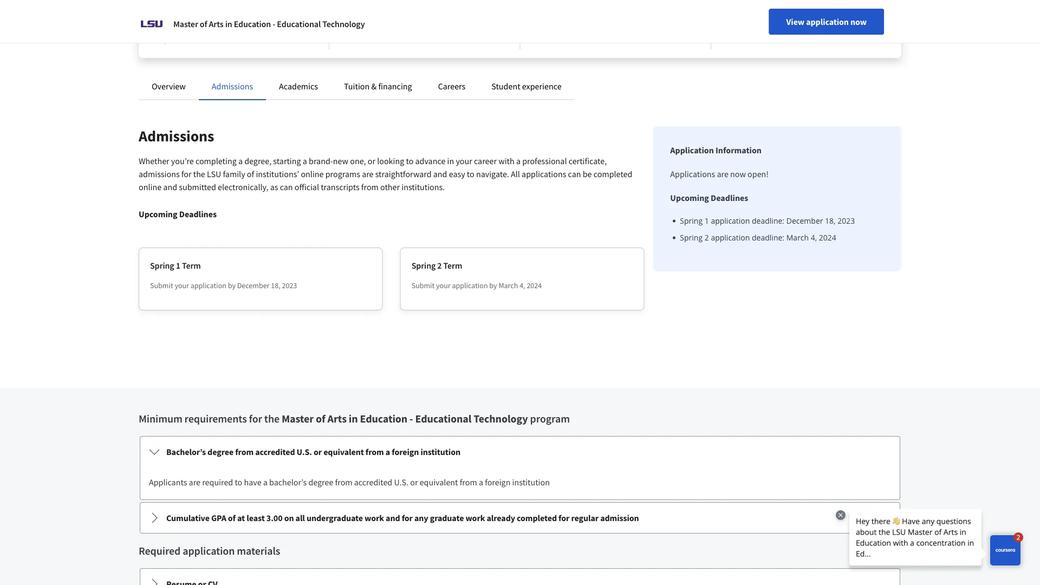 Task type: describe. For each thing, give the bounding box(es) containing it.
gpa
[[211, 513, 226, 524]]

applications are now open!
[[671, 169, 769, 179]]

in up bachelor's degree from accredited u.s. or equivalent from a foreign institution
[[349, 412, 358, 426]]

of right top
[[200, 18, 207, 29]]

bachelor's degree from accredited u.s. or equivalent from a foreign institution button
[[140, 437, 900, 467]]

regular
[[572, 513, 599, 524]]

spring 2 application deadline: march 4, 2024
[[680, 233, 837, 243]]

1 vertical spatial the
[[264, 412, 280, 426]]

application for submit your application by december 18, 2023
[[191, 281, 227, 291]]

2 for term
[[438, 260, 442, 271]]

now for are
[[731, 169, 746, 179]]

deadlines for application information
[[711, 192, 749, 203]]

starting
[[273, 156, 301, 166]]

1 horizontal spatial online
[[301, 169, 324, 179]]

a up all in the top of the page
[[517, 156, 521, 166]]

spring for spring 1 term
[[150, 260, 174, 271]]

spring 2 application deadline: march 4, 2024 list item
[[680, 232, 855, 243]]

application
[[671, 145, 714, 156]]

december for deadline:
[[787, 216, 824, 226]]

professional
[[523, 156, 567, 166]]

0 horizontal spatial master
[[173, 18, 198, 29]]

0 horizontal spatial arts
[[209, 18, 224, 29]]

best
[[218, 13, 232, 23]]

1 vertical spatial equivalent
[[420, 477, 458, 488]]

careers
[[438, 81, 466, 92]]

2 horizontal spatial to
[[467, 169, 475, 179]]

peers
[[831, 9, 849, 18]]

your inside whether you're completing a degree, starting a brand-new one, or looking to advance in your career with a professional certificate, admissions for the lsu family of institutions' online programs are straightforward and easy to navigate. all applications can be completed online and submitted electronically, as can official transcripts from other institutions.
[[456, 156, 473, 166]]

0 vertical spatial admissions
[[212, 81, 253, 92]]

0 horizontal spatial -
[[273, 18, 276, 29]]

from up have
[[235, 447, 254, 458]]

with inside whether you're completing a degree, starting a brand-new one, or looking to advance in your career with a professional certificate, admissions for the lsu family of institutions' online programs are straightforward and easy to navigate. all applications can be completed online and submitted electronically, as can official transcripts from other institutions.
[[499, 156, 515, 166]]

tuition & financing link
[[344, 81, 412, 92]]

1 vertical spatial technology
[[474, 412, 528, 426]]

1 vertical spatial master
[[282, 412, 314, 426]]

applications
[[671, 169, 716, 179]]

your down the spring 2 term
[[436, 281, 451, 291]]

1 horizontal spatial institution
[[513, 477, 550, 488]]

family
[[223, 169, 245, 179]]

1 work from the left
[[365, 513, 384, 524]]

& inside the u.s. news & world report
[[271, 24, 276, 34]]

lecture videos, hands-on projects, and connection with instructors and peers
[[729, 0, 852, 18]]

transcripts
[[321, 182, 360, 192]]

all
[[296, 513, 305, 524]]

december for by
[[237, 281, 270, 291]]

1 vertical spatial can
[[568, 169, 581, 179]]

lsu
[[207, 169, 221, 179]]

for right requirements
[[249, 412, 262, 426]]

information
[[716, 145, 762, 156]]

for inside whether you're completing a degree, starting a brand-new one, or looking to advance in your career with a professional certificate, admissions for the lsu family of institutions' online programs are straightforward and easy to navigate. all applications can be completed online and submitted electronically, as can official transcripts from other institutions.
[[181, 169, 192, 179]]

already
[[487, 513, 516, 524]]

spring 1 application deadline: december 18, 2023
[[680, 216, 855, 226]]

academics
[[279, 81, 318, 92]]

online
[[233, 13, 254, 23]]

applicants
[[149, 477, 187, 488]]

u.s. inside dropdown button
[[297, 447, 312, 458]]

of inside dropdown button
[[228, 513, 236, 524]]

and inside designed for working professionals, this degree can be earned in as little as 15 months and help advance your career
[[469, 9, 481, 18]]

for left the any
[[402, 513, 413, 524]]

undergraduate
[[307, 513, 363, 524]]

whether
[[139, 156, 169, 166]]

earned
[[370, 9, 392, 18]]

1 for term
[[176, 260, 180, 271]]

degree,
[[245, 156, 272, 166]]

deadlines for admissions
[[179, 209, 217, 220]]

required application materials
[[139, 545, 280, 558]]

completing
[[196, 156, 237, 166]]

1 horizontal spatial &
[[372, 81, 377, 92]]

any
[[415, 513, 429, 524]]

upcoming for application information
[[671, 192, 709, 203]]

4, for spring 1 application deadline: december 18, 2023
[[811, 233, 818, 243]]

master's
[[256, 13, 282, 23]]

have
[[244, 477, 262, 488]]

spring for spring 2 application deadline: march 4, 2024
[[680, 233, 703, 243]]

admission
[[601, 513, 639, 524]]

2023 for submit your application by december 18, 2023
[[282, 281, 297, 291]]

spring for spring 1 application deadline: december 18, 2023
[[680, 216, 703, 226]]

1 vertical spatial foreign
[[485, 477, 511, 488]]

term for spring 2 term
[[444, 260, 463, 271]]

application inside "button"
[[807, 16, 849, 27]]

bachelor's
[[269, 477, 307, 488]]

2024 for spring 2 term
[[527, 281, 542, 291]]

overview
[[152, 81, 186, 92]]

spring 1 term
[[150, 260, 201, 271]]

upcoming deadlines for application information
[[671, 192, 749, 203]]

are inside whether you're completing a degree, starting a brand-new one, or looking to advance in your career with a professional certificate, admissions for the lsu family of institutions' online programs are straightforward and easy to navigate. all applications can be completed online and submitted electronically, as can official transcripts from other institutions.
[[362, 169, 374, 179]]

2 horizontal spatial as
[[425, 9, 432, 18]]

whether you're completing a degree, starting a brand-new one, or looking to advance in your career with a professional certificate, admissions for the lsu family of institutions' online programs are straightforward and easy to navigate. all applications can be completed online and submitted electronically, as can official transcripts from other institutions.
[[139, 156, 633, 192]]

connection
[[729, 9, 765, 18]]

deadline: for march
[[752, 233, 785, 243]]

application for spring 1 application deadline: december 18, 2023
[[711, 216, 750, 226]]

application information
[[671, 145, 762, 156]]

new
[[333, 156, 349, 166]]

by for spring 1 term
[[228, 281, 236, 291]]

4, for spring 2 term
[[520, 281, 526, 291]]

admissions link
[[212, 81, 253, 92]]

experience
[[522, 81, 562, 92]]

0 horizontal spatial can
[[280, 182, 293, 192]]

march for term
[[499, 281, 518, 291]]

submit for spring 1 term
[[150, 281, 173, 291]]

are for applications are now open!
[[717, 169, 729, 179]]

and left the 'easy'
[[434, 169, 447, 179]]

this
[[461, 0, 473, 8]]

from up graduate on the bottom left of page
[[460, 477, 477, 488]]

spring 2 term
[[412, 260, 463, 271]]

top
[[181, 13, 193, 23]]

0 horizontal spatial to
[[235, 477, 242, 488]]

1 horizontal spatial degree
[[309, 477, 334, 488]]

program
[[530, 412, 570, 426]]

1 for application
[[705, 216, 709, 226]]

1 horizontal spatial -
[[410, 412, 413, 426]]

15
[[434, 9, 441, 18]]

2 horizontal spatial u.s.
[[394, 477, 409, 488]]

1 horizontal spatial education
[[234, 18, 271, 29]]

list containing spring 1 application deadline: december 18, 2023
[[675, 215, 855, 243]]

institutions.
[[402, 182, 445, 192]]

student
[[492, 81, 521, 92]]

months
[[443, 9, 467, 18]]

1 horizontal spatial as
[[401, 9, 408, 18]]

graduate
[[430, 513, 464, 524]]

materials
[[237, 545, 280, 558]]

help
[[483, 9, 497, 18]]

designed for working professionals, this degree can be earned in as little as 15 months and help advance your career
[[347, 0, 497, 29]]

videos,
[[755, 0, 777, 8]]

institution inside dropdown button
[[421, 447, 461, 458]]

for down 100 on the left top of page
[[190, 24, 199, 34]]

spring 1 application deadline: december 18, 2023 list item
[[680, 215, 855, 227]]

by inside ranked top 100 for best online master's in education for veterans by
[[229, 24, 237, 34]]

easy
[[449, 169, 465, 179]]

bachelor's degree from accredited u.s. or equivalent from a foreign institution
[[166, 447, 461, 458]]

ranked
[[156, 13, 180, 23]]

veterans
[[200, 24, 227, 34]]

submit your application by december 18, 2023
[[150, 281, 297, 291]]

projects,
[[810, 0, 838, 8]]

career inside whether you're completing a degree, starting a brand-new one, or looking to advance in your career with a professional certificate, admissions for the lsu family of institutions' online programs are straightforward and easy to navigate. all applications can be completed online and submitted electronically, as can official transcripts from other institutions.
[[474, 156, 497, 166]]

or inside bachelor's degree from accredited u.s. or equivalent from a foreign institution dropdown button
[[314, 447, 322, 458]]

professionals,
[[416, 0, 460, 8]]

open!
[[748, 169, 769, 179]]

required
[[139, 545, 181, 558]]

minimum requirements for the master of arts in education - educational technology program
[[139, 412, 570, 426]]

world
[[277, 24, 296, 34]]

on inside dropdown button
[[284, 513, 294, 524]]

least
[[247, 513, 265, 524]]

u.s. news & world report
[[156, 24, 296, 44]]

one,
[[350, 156, 366, 166]]

1 vertical spatial admissions
[[139, 127, 214, 146]]

foreign inside bachelor's degree from accredited u.s. or equivalent from a foreign institution dropdown button
[[392, 447, 419, 458]]

1 vertical spatial arts
[[328, 412, 347, 426]]

tuition
[[344, 81, 370, 92]]

all
[[511, 169, 520, 179]]

100
[[195, 13, 206, 23]]

now for application
[[851, 16, 867, 27]]



Task type: locate. For each thing, give the bounding box(es) containing it.
spring for spring 2 term
[[412, 260, 436, 271]]

navigate.
[[476, 169, 509, 179]]

ranked top 100 for best online master's in education for veterans by
[[156, 13, 290, 34]]

0 vertical spatial march
[[787, 233, 809, 243]]

advance inside designed for working professionals, this degree can be earned in as little as 15 months and help advance your career
[[347, 20, 374, 29]]

2023 for spring 1 application deadline: december 18, 2023
[[838, 216, 855, 226]]

equivalent inside dropdown button
[[324, 447, 364, 458]]

advance
[[347, 20, 374, 29], [416, 156, 446, 166]]

u.s. up bachelor's at the bottom of page
[[297, 447, 312, 458]]

as left 15
[[425, 9, 432, 18]]

looking
[[377, 156, 405, 166]]

deadline: inside list item
[[752, 216, 785, 226]]

you're
[[171, 156, 194, 166]]

can inside designed for working professionals, this degree can be earned in as little as 15 months and help advance your career
[[347, 9, 359, 18]]

admissions
[[139, 169, 180, 179]]

2 vertical spatial u.s.
[[394, 477, 409, 488]]

as down working
[[401, 9, 408, 18]]

0 horizontal spatial advance
[[347, 20, 374, 29]]

list
[[675, 215, 855, 243]]

in down working
[[393, 9, 399, 18]]

1 horizontal spatial accredited
[[354, 477, 393, 488]]

3.00
[[267, 513, 283, 524]]

deadline:
[[752, 216, 785, 226], [752, 233, 785, 243]]

of inside whether you're completing a degree, starting a brand-new one, or looking to advance in your career with a professional certificate, admissions for the lsu family of institutions' online programs are straightforward and easy to navigate. all applications can be completed online and submitted electronically, as can official transcripts from other institutions.
[[247, 169, 254, 179]]

a right have
[[263, 477, 268, 488]]

or inside whether you're completing a degree, starting a brand-new one, or looking to advance in your career with a professional certificate, admissions for the lsu family of institutions' online programs are straightforward and easy to navigate. all applications can be completed online and submitted electronically, as can official transcripts from other institutions.
[[368, 156, 376, 166]]

0 vertical spatial master
[[173, 18, 198, 29]]

be
[[360, 9, 368, 18], [583, 169, 592, 179]]

admissions
[[212, 81, 253, 92], [139, 127, 214, 146]]

in inside whether you're completing a degree, starting a brand-new one, or looking to advance in your career with a professional certificate, admissions for the lsu family of institutions' online programs are straightforward and easy to navigate. all applications can be completed online and submitted electronically, as can official transcripts from other institutions.
[[447, 156, 454, 166]]

now inside "button"
[[851, 16, 867, 27]]

are for applicants are required to have a bachelor's degree from accredited u.s. or equivalent from a foreign institution
[[189, 477, 201, 488]]

2 horizontal spatial can
[[568, 169, 581, 179]]

view application now button
[[770, 9, 885, 35]]

admissions down the u.s. news & world report
[[212, 81, 253, 92]]

at
[[237, 513, 245, 524]]

arts
[[209, 18, 224, 29], [328, 412, 347, 426]]

accredited up bachelor's at the bottom of page
[[255, 447, 295, 458]]

march for application
[[787, 233, 809, 243]]

0 vertical spatial online
[[301, 169, 324, 179]]

your
[[375, 20, 390, 29], [456, 156, 473, 166], [175, 281, 189, 291], [436, 281, 451, 291]]

1 vertical spatial advance
[[416, 156, 446, 166]]

upcoming deadlines for admissions
[[139, 209, 217, 220]]

term up submit your application by december 18, 2023
[[182, 260, 201, 271]]

the inside whether you're completing a degree, starting a brand-new one, or looking to advance in your career with a professional certificate, admissions for the lsu family of institutions' online programs are straightforward and easy to navigate. all applications can be completed online and submitted electronically, as can official transcripts from other institutions.
[[193, 169, 205, 179]]

for left regular
[[559, 513, 570, 524]]

accredited inside bachelor's degree from accredited u.s. or equivalent from a foreign institution dropdown button
[[255, 447, 295, 458]]

submit
[[150, 281, 173, 291], [412, 281, 435, 291]]

2024 for spring 1 application deadline: december 18, 2023
[[820, 233, 837, 243]]

& right tuition
[[372, 81, 377, 92]]

technology
[[323, 18, 365, 29], [474, 412, 528, 426]]

or
[[368, 156, 376, 166], [314, 447, 322, 458], [410, 477, 418, 488]]

technology up bachelor's degree from accredited u.s. or equivalent from a foreign institution dropdown button
[[474, 412, 528, 426]]

2 term from the left
[[444, 260, 463, 271]]

1 vertical spatial deadlines
[[179, 209, 217, 220]]

as inside whether you're completing a degree, starting a brand-new one, or looking to advance in your career with a professional certificate, admissions for the lsu family of institutions' online programs are straightforward and easy to navigate. all applications can be completed online and submitted electronically, as can official transcripts from other institutions.
[[270, 182, 278, 192]]

financing
[[379, 81, 412, 92]]

0 horizontal spatial upcoming deadlines
[[139, 209, 217, 220]]

certificate,
[[569, 156, 607, 166]]

1 horizontal spatial december
[[787, 216, 824, 226]]

equivalent up graduate on the bottom left of page
[[420, 477, 458, 488]]

2 inside list item
[[705, 233, 709, 243]]

and up peers
[[839, 0, 852, 8]]

application down the spring 2 term
[[452, 281, 488, 291]]

education
[[234, 18, 271, 29], [156, 24, 188, 34], [360, 412, 408, 426]]

1 horizontal spatial 2
[[705, 233, 709, 243]]

term for spring 1 term
[[182, 260, 201, 271]]

application inside list item
[[711, 216, 750, 226]]

deadlines down 'submitted'
[[179, 209, 217, 220]]

1 horizontal spatial arts
[[328, 412, 347, 426]]

submit down the spring 2 term
[[412, 281, 435, 291]]

institutions'
[[256, 169, 299, 179]]

1 horizontal spatial 4,
[[811, 233, 818, 243]]

upcoming deadlines down the applications are now open!
[[671, 192, 749, 203]]

career inside designed for working professionals, this degree can be earned in as little as 15 months and help advance your career
[[391, 20, 411, 29]]

0 horizontal spatial institution
[[421, 447, 461, 458]]

1 horizontal spatial march
[[787, 233, 809, 243]]

with inside 'lecture videos, hands-on projects, and connection with instructors and peers'
[[766, 9, 780, 18]]

1 up submit your application by december 18, 2023
[[176, 260, 180, 271]]

equivalent
[[324, 447, 364, 458], [420, 477, 458, 488]]

1 horizontal spatial the
[[264, 412, 280, 426]]

0 vertical spatial 18,
[[826, 216, 836, 226]]

are
[[362, 169, 374, 179], [717, 169, 729, 179], [189, 477, 201, 488]]

0 horizontal spatial education
[[156, 24, 188, 34]]

1 horizontal spatial now
[[851, 16, 867, 27]]

and down projects,
[[818, 9, 830, 18]]

louisiana state university logo image
[[139, 11, 165, 37]]

0 vertical spatial -
[[273, 18, 276, 29]]

academics link
[[279, 81, 318, 92]]

master up bachelor's degree from accredited u.s. or equivalent from a foreign institution
[[282, 412, 314, 426]]

0 vertical spatial can
[[347, 9, 359, 18]]

1 vertical spatial upcoming
[[139, 209, 178, 220]]

1 horizontal spatial upcoming deadlines
[[671, 192, 749, 203]]

requirements
[[185, 412, 247, 426]]

18, inside list item
[[826, 216, 836, 226]]

to up the straightforward
[[406, 156, 414, 166]]

0 horizontal spatial online
[[139, 182, 162, 192]]

u.s. inside the u.s. news & world report
[[238, 24, 251, 34]]

to left have
[[235, 477, 242, 488]]

student experience link
[[492, 81, 562, 92]]

2023
[[838, 216, 855, 226], [282, 281, 297, 291]]

upcoming
[[671, 192, 709, 203], [139, 209, 178, 220]]

1 horizontal spatial master
[[282, 412, 314, 426]]

advance inside whether you're completing a degree, starting a brand-new one, or looking to advance in your career with a professional certificate, admissions for the lsu family of institutions' online programs are straightforward and easy to navigate. all applications can be completed online and submitted electronically, as can official transcripts from other institutions.
[[416, 156, 446, 166]]

or up the applicants are required to have a bachelor's degree from accredited u.s. or equivalent from a foreign institution
[[314, 447, 322, 458]]

for up 'earned'
[[378, 0, 387, 8]]

0 vertical spatial educational
[[277, 18, 321, 29]]

in up world
[[283, 13, 290, 23]]

can down certificate,
[[568, 169, 581, 179]]

advance up institutions. at left
[[416, 156, 446, 166]]

to
[[406, 156, 414, 166], [467, 169, 475, 179], [235, 477, 242, 488]]

arts up bachelor's degree from accredited u.s. or equivalent from a foreign institution
[[328, 412, 347, 426]]

your down spring 1 term
[[175, 281, 189, 291]]

2024
[[820, 233, 837, 243], [527, 281, 542, 291]]

upcoming deadlines down 'submitted'
[[139, 209, 217, 220]]

a inside dropdown button
[[386, 447, 390, 458]]

with down videos,
[[766, 9, 780, 18]]

18,
[[826, 216, 836, 226], [271, 281, 281, 291]]

1 horizontal spatial advance
[[416, 156, 446, 166]]

application down gpa
[[183, 545, 235, 558]]

2
[[705, 233, 709, 243], [438, 260, 442, 271]]

1 down the applications are now open!
[[705, 216, 709, 226]]

in inside ranked top 100 for best online master's in education for veterans by
[[283, 13, 290, 23]]

student experience
[[492, 81, 562, 92]]

0 horizontal spatial educational
[[277, 18, 321, 29]]

2 vertical spatial can
[[280, 182, 293, 192]]

1 vertical spatial online
[[139, 182, 162, 192]]

education inside ranked top 100 for best online master's in education for veterans by
[[156, 24, 188, 34]]

for down you're
[[181, 169, 192, 179]]

2 for application
[[705, 233, 709, 243]]

and down admissions
[[163, 182, 177, 192]]

0 horizontal spatial december
[[237, 281, 270, 291]]

completed inside whether you're completing a degree, starting a brand-new one, or looking to advance in your career with a professional certificate, admissions for the lsu family of institutions' online programs are straightforward and easy to navigate. all applications can be completed online and submitted electronically, as can official transcripts from other institutions.
[[594, 169, 633, 179]]

are down one,
[[362, 169, 374, 179]]

1 horizontal spatial to
[[406, 156, 414, 166]]

0 horizontal spatial &
[[271, 24, 276, 34]]

your inside designed for working professionals, this degree can be earned in as little as 15 months and help advance your career
[[375, 20, 390, 29]]

news
[[252, 24, 270, 34]]

1 vertical spatial on
[[284, 513, 294, 524]]

or up the any
[[410, 477, 418, 488]]

online
[[301, 169, 324, 179], [139, 182, 162, 192]]

2 deadline: from the top
[[752, 233, 785, 243]]

december inside list item
[[787, 216, 824, 226]]

submit for spring 2 term
[[412, 281, 435, 291]]

by for spring 2 term
[[490, 281, 497, 291]]

from left other
[[361, 182, 379, 192]]

spring
[[680, 216, 703, 226], [680, 233, 703, 243], [150, 260, 174, 271], [412, 260, 436, 271]]

application for submit your application by march 4, 2024
[[452, 281, 488, 291]]

2 submit from the left
[[412, 281, 435, 291]]

now left open!
[[731, 169, 746, 179]]

1
[[705, 216, 709, 226], [176, 260, 180, 271]]

0 horizontal spatial 2023
[[282, 281, 297, 291]]

1 vertical spatial u.s.
[[297, 447, 312, 458]]

application inside list item
[[711, 233, 750, 243]]

2 horizontal spatial education
[[360, 412, 408, 426]]

4, inside list item
[[811, 233, 818, 243]]

application down spring 1 term
[[191, 281, 227, 291]]

submit your application by march 4, 2024
[[412, 281, 542, 291]]

18, for spring 1 application deadline: december 18, 2023
[[826, 216, 836, 226]]

0 vertical spatial be
[[360, 9, 368, 18]]

march inside list item
[[787, 233, 809, 243]]

1 horizontal spatial foreign
[[485, 477, 511, 488]]

spring inside list item
[[680, 216, 703, 226]]

view application now
[[787, 16, 867, 27]]

tuition & financing
[[344, 81, 412, 92]]

to right the 'easy'
[[467, 169, 475, 179]]

spring inside list item
[[680, 233, 703, 243]]

1 inside list item
[[705, 216, 709, 226]]

1 horizontal spatial be
[[583, 169, 592, 179]]

accredited
[[255, 447, 295, 458], [354, 477, 393, 488]]

your down 'earned'
[[375, 20, 390, 29]]

2023 inside list item
[[838, 216, 855, 226]]

1 vertical spatial with
[[499, 156, 515, 166]]

little
[[409, 9, 424, 18]]

u.s. down online
[[238, 24, 251, 34]]

1 horizontal spatial 2024
[[820, 233, 837, 243]]

0 horizontal spatial submit
[[150, 281, 173, 291]]

required
[[202, 477, 233, 488]]

of up bachelor's degree from accredited u.s. or equivalent from a foreign institution
[[316, 412, 326, 426]]

-
[[273, 18, 276, 29], [410, 412, 413, 426]]

0 vertical spatial 4,
[[811, 233, 818, 243]]

degree inside dropdown button
[[208, 447, 234, 458]]

arts right 100 on the left top of page
[[209, 18, 224, 29]]

now right peers
[[851, 16, 867, 27]]

0 horizontal spatial upcoming
[[139, 209, 178, 220]]

cumulative gpa of at least 3.00 on all undergraduate work and for any graduate work already completed for regular admission
[[166, 513, 639, 524]]

advance down designed
[[347, 20, 374, 29]]

1 horizontal spatial technology
[[474, 412, 528, 426]]

bachelor's
[[166, 447, 206, 458]]

from
[[361, 182, 379, 192], [235, 447, 254, 458], [366, 447, 384, 458], [335, 477, 353, 488], [460, 477, 477, 488]]

from up undergraduate
[[335, 477, 353, 488]]

deadline: for december
[[752, 216, 785, 226]]

a left brand-
[[303, 156, 307, 166]]

and left the any
[[386, 513, 400, 524]]

now
[[851, 16, 867, 27], [731, 169, 746, 179]]

upcoming down applications
[[671, 192, 709, 203]]

your up the 'easy'
[[456, 156, 473, 166]]

deadline: inside list item
[[752, 233, 785, 243]]

a
[[238, 156, 243, 166], [303, 156, 307, 166], [517, 156, 521, 166], [386, 447, 390, 458], [263, 477, 268, 488], [479, 477, 483, 488]]

in inside designed for working professionals, this degree can be earned in as little as 15 months and help advance your career
[[393, 9, 399, 18]]

cumulative gpa of at least 3.00 on all undergraduate work and for any graduate work already completed for regular admission button
[[140, 503, 900, 533]]

other
[[381, 182, 400, 192]]

0 vertical spatial upcoming
[[671, 192, 709, 203]]

0 vertical spatial 2
[[705, 233, 709, 243]]

1 vertical spatial upcoming deadlines
[[139, 209, 217, 220]]

1 horizontal spatial 18,
[[826, 216, 836, 226]]

accredited up cumulative gpa of at least 3.00 on all undergraduate work and for any graduate work already completed for regular admission
[[354, 477, 393, 488]]

with
[[766, 9, 780, 18], [499, 156, 515, 166]]

deadline: down spring 1 application deadline: december 18, 2023 list item
[[752, 233, 785, 243]]

completed right 'already'
[[517, 513, 557, 524]]

the up bachelor's degree from accredited u.s. or equivalent from a foreign institution
[[264, 412, 280, 426]]

application down spring 1 application deadline: december 18, 2023 list item
[[711, 233, 750, 243]]

from inside whether you're completing a degree, starting a brand-new one, or looking to advance in your career with a professional certificate, admissions for the lsu family of institutions' online programs are straightforward and easy to navigate. all applications can be completed online and submitted electronically, as can official transcripts from other institutions.
[[361, 182, 379, 192]]

0 horizontal spatial completed
[[517, 513, 557, 524]]

application
[[807, 16, 849, 27], [711, 216, 750, 226], [711, 233, 750, 243], [191, 281, 227, 291], [452, 281, 488, 291], [183, 545, 235, 558]]

for up veterans
[[208, 13, 217, 23]]

0 horizontal spatial term
[[182, 260, 201, 271]]

of down 'degree,'
[[247, 169, 254, 179]]

1 horizontal spatial term
[[444, 260, 463, 271]]

0 horizontal spatial with
[[499, 156, 515, 166]]

a up family
[[238, 156, 243, 166]]

0 vertical spatial u.s.
[[238, 24, 251, 34]]

0 vertical spatial arts
[[209, 18, 224, 29]]

2 work from the left
[[466, 513, 485, 524]]

are down application information
[[717, 169, 729, 179]]

from down minimum requirements for the master of arts in education - educational technology program
[[366, 447, 384, 458]]

and inside cumulative gpa of at least 3.00 on all undergraduate work and for any graduate work already completed for regular admission dropdown button
[[386, 513, 400, 524]]

brand-
[[309, 156, 333, 166]]

1 term from the left
[[182, 260, 201, 271]]

online up official
[[301, 169, 324, 179]]

a down bachelor's degree from accredited u.s. or equivalent from a foreign institution dropdown button
[[479, 477, 483, 488]]

1 vertical spatial 4,
[[520, 281, 526, 291]]

submit down spring 1 term
[[150, 281, 173, 291]]

upcoming down admissions
[[139, 209, 178, 220]]

on up the instructors
[[801, 0, 809, 8]]

1 vertical spatial 2024
[[527, 281, 542, 291]]

4,
[[811, 233, 818, 243], [520, 281, 526, 291]]

1 horizontal spatial can
[[347, 9, 359, 18]]

2 vertical spatial to
[[235, 477, 242, 488]]

can down institutions'
[[280, 182, 293, 192]]

master up report
[[173, 18, 198, 29]]

master of arts in education - educational technology
[[173, 18, 365, 29]]

u.s.
[[238, 24, 251, 34], [297, 447, 312, 458], [394, 477, 409, 488]]

1 vertical spatial 2023
[[282, 281, 297, 291]]

working
[[389, 0, 414, 8]]

1 deadline: from the top
[[752, 216, 785, 226]]

1 vertical spatial educational
[[416, 412, 472, 426]]

u.s. up cumulative gpa of at least 3.00 on all undergraduate work and for any graduate work already completed for regular admission
[[394, 477, 409, 488]]

0 horizontal spatial march
[[499, 281, 518, 291]]

& down master's
[[271, 24, 276, 34]]

0 vertical spatial technology
[[323, 18, 365, 29]]

work
[[365, 513, 384, 524], [466, 513, 485, 524]]

minimum
[[139, 412, 183, 426]]

0 horizontal spatial accredited
[[255, 447, 295, 458]]

lecture
[[729, 0, 753, 8]]

education for ranked top 100 for best online master's in education for veterans by
[[156, 24, 188, 34]]

1 vertical spatial be
[[583, 169, 592, 179]]

deadline: up spring 2 application deadline: march 4, 2024 list item
[[752, 216, 785, 226]]

0 horizontal spatial are
[[189, 477, 201, 488]]

on inside 'lecture videos, hands-on projects, and connection with instructors and peers'
[[801, 0, 809, 8]]

on
[[801, 0, 809, 8], [284, 513, 294, 524]]

degree up help at the left of page
[[475, 0, 497, 8]]

completed inside cumulative gpa of at least 3.00 on all undergraduate work and for any graduate work already completed for regular admission dropdown button
[[517, 513, 557, 524]]

on left all
[[284, 513, 294, 524]]

equivalent up the applicants are required to have a bachelor's degree from accredited u.s. or equivalent from a foreign institution
[[324, 447, 364, 458]]

term up submit your application by march 4, 2024
[[444, 260, 463, 271]]

application for spring 2 application deadline: march 4, 2024
[[711, 233, 750, 243]]

or right one,
[[368, 156, 376, 166]]

can down designed
[[347, 9, 359, 18]]

0 vertical spatial foreign
[[392, 447, 419, 458]]

be inside designed for working professionals, this degree can be earned in as little as 15 months and help advance your career
[[360, 9, 368, 18]]

1 submit from the left
[[150, 281, 173, 291]]

work left 'already'
[[466, 513, 485, 524]]

1 horizontal spatial submit
[[412, 281, 435, 291]]

0 vertical spatial deadlines
[[711, 192, 749, 203]]

in left online
[[225, 18, 232, 29]]

career
[[391, 20, 411, 29], [474, 156, 497, 166]]

0 horizontal spatial 18,
[[271, 281, 281, 291]]

deadlines
[[711, 192, 749, 203], [179, 209, 217, 220]]

0 vertical spatial to
[[406, 156, 414, 166]]

submitted
[[179, 182, 216, 192]]

0 horizontal spatial career
[[391, 20, 411, 29]]

0 vertical spatial career
[[391, 20, 411, 29]]

deadlines down the applications are now open!
[[711, 192, 749, 203]]

2 horizontal spatial are
[[717, 169, 729, 179]]

of left at
[[228, 513, 236, 524]]

december
[[787, 216, 824, 226], [237, 281, 270, 291]]

degree down bachelor's degree from accredited u.s. or equivalent from a foreign institution
[[309, 477, 334, 488]]

upcoming for admissions
[[139, 209, 178, 220]]

hands-
[[779, 0, 801, 8]]

0 horizontal spatial 2
[[438, 260, 442, 271]]

be down certificate,
[[583, 169, 592, 179]]

0 horizontal spatial as
[[270, 182, 278, 192]]

straightforward
[[376, 169, 432, 179]]

a down minimum requirements for the master of arts in education - educational technology program
[[386, 447, 390, 458]]

career up navigate.
[[474, 156, 497, 166]]

18, for submit your application by december 18, 2023
[[271, 281, 281, 291]]

&
[[271, 24, 276, 34], [372, 81, 377, 92]]

0 vertical spatial december
[[787, 216, 824, 226]]

1 horizontal spatial or
[[368, 156, 376, 166]]

0 vertical spatial advance
[[347, 20, 374, 29]]

the up 'submitted'
[[193, 169, 205, 179]]

in up the 'easy'
[[447, 156, 454, 166]]

work right undergraduate
[[365, 513, 384, 524]]

2024 inside list item
[[820, 233, 837, 243]]

0 vertical spatial on
[[801, 0, 809, 8]]

march
[[787, 233, 809, 243], [499, 281, 518, 291]]

0 vertical spatial now
[[851, 16, 867, 27]]

overview link
[[152, 81, 186, 92]]

with up all in the top of the page
[[499, 156, 515, 166]]

2 horizontal spatial or
[[410, 477, 418, 488]]

completed down certificate,
[[594, 169, 633, 179]]

career down little on the left
[[391, 20, 411, 29]]

technology down designed
[[323, 18, 365, 29]]

degree inside designed for working professionals, this degree can be earned in as little as 15 months and help advance your career
[[475, 0, 497, 8]]

education for minimum requirements for the master of arts in education - educational technology program
[[360, 412, 408, 426]]

1 vertical spatial -
[[410, 412, 413, 426]]

for inside designed for working professionals, this degree can be earned in as little as 15 months and help advance your career
[[378, 0, 387, 8]]

by
[[229, 24, 237, 34], [228, 281, 236, 291], [490, 281, 497, 291]]

be inside whether you're completing a degree, starting a brand-new one, or looking to advance in your career with a professional certificate, admissions for the lsu family of institutions' online programs are straightforward and easy to navigate. all applications can be completed online and submitted electronically, as can official transcripts from other institutions.
[[583, 169, 592, 179]]

1 vertical spatial career
[[474, 156, 497, 166]]

electronically,
[[218, 182, 269, 192]]

report
[[156, 35, 178, 44]]

0 horizontal spatial technology
[[323, 18, 365, 29]]



Task type: vqa. For each thing, say whether or not it's contained in the screenshot.
career in Designed For Working Professionals, This Degree Can Be Earned In As Little As 15 Months And Help Advance Your Career
yes



